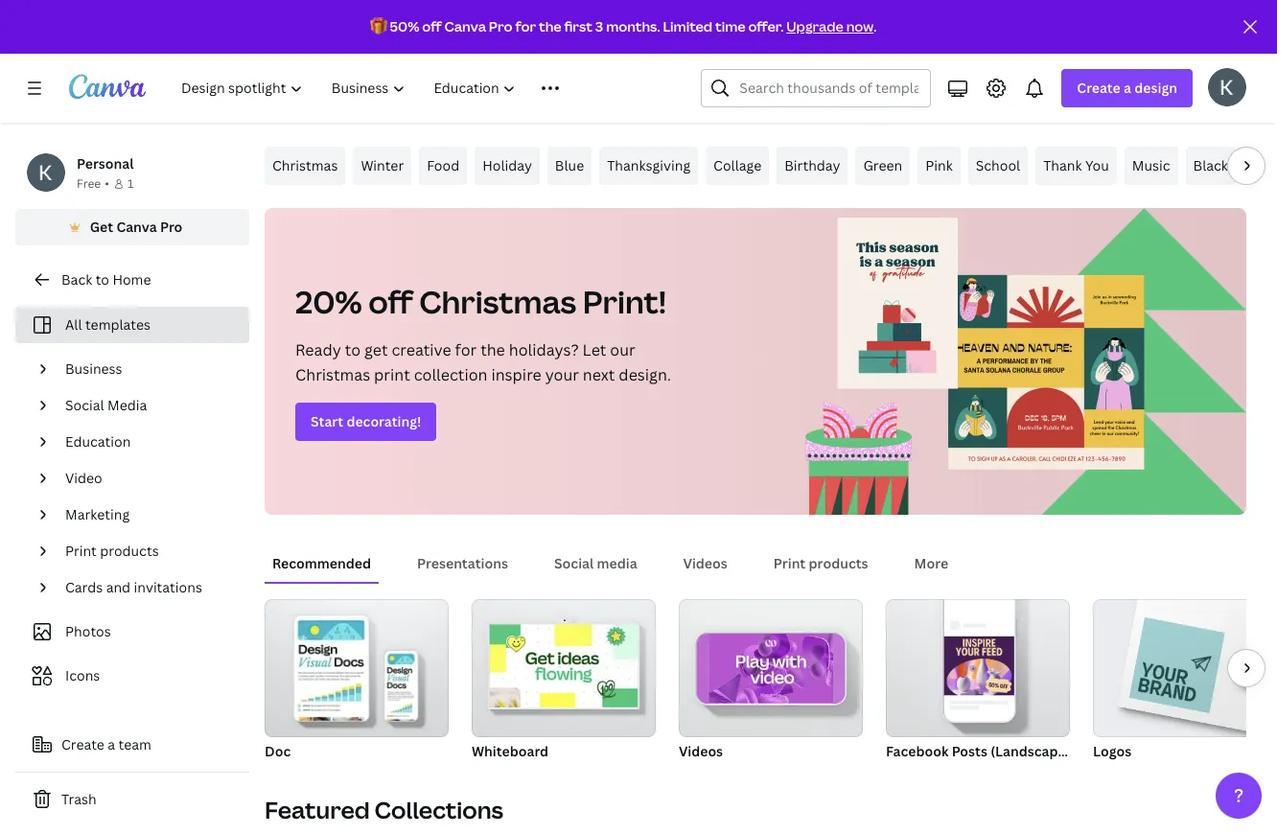 Task type: locate. For each thing, give the bounding box(es) containing it.
1 vertical spatial create
[[61, 736, 104, 754]]

0 horizontal spatial pro
[[160, 218, 183, 236]]

school link
[[969, 147, 1029, 185]]

0 horizontal spatial off
[[369, 281, 413, 322]]

cards and invitations
[[65, 578, 202, 597]]

0 horizontal spatial for
[[455, 340, 477, 361]]

for left first
[[516, 17, 536, 35]]

1 vertical spatial the
[[481, 340, 505, 361]]

free •
[[77, 176, 109, 192]]

social inside button
[[554, 555, 594, 573]]

school
[[976, 156, 1021, 175]]

0 vertical spatial to
[[96, 271, 109, 289]]

a inside button
[[108, 736, 115, 754]]

ready to get creative for the holidays? let our christmas print collection inspire your next design.
[[295, 340, 672, 386]]

facebook post (landscape) image
[[886, 600, 1071, 738], [945, 637, 1015, 696]]

pink
[[926, 156, 953, 175]]

print right "videos" button at the bottom
[[774, 555, 806, 573]]

the inside ready to get creative for the holidays? let our christmas print collection inspire your next design.
[[481, 340, 505, 361]]

trash
[[61, 791, 97, 809]]

christmas down ready
[[295, 365, 370, 386]]

invitations
[[134, 578, 202, 597]]

1 horizontal spatial print
[[774, 555, 806, 573]]

social
[[65, 396, 104, 414], [554, 555, 594, 573]]

0 horizontal spatial print products
[[65, 542, 159, 560]]

1 horizontal spatial off
[[422, 17, 442, 35]]

social media
[[554, 555, 638, 573]]

social down business on the left top
[[65, 396, 104, 414]]

thanksgiving link
[[600, 147, 699, 185]]

facebook posts (landscape)
[[886, 743, 1071, 761]]

more button
[[907, 546, 957, 582]]

pro
[[489, 17, 513, 35], [160, 218, 183, 236]]

create for create a design
[[1078, 79, 1121, 97]]

all templates
[[65, 316, 151, 334]]

print products for print products link
[[65, 542, 159, 560]]

the left first
[[539, 17, 562, 35]]

a for design
[[1124, 79, 1132, 97]]

create a team button
[[15, 726, 249, 765]]

print up cards at the bottom
[[65, 542, 97, 560]]

0 horizontal spatial a
[[108, 736, 115, 754]]

featured
[[265, 794, 370, 826]]

sale
[[1252, 156, 1278, 175]]

the up inspire on the top of page
[[481, 340, 505, 361]]

off right 50%
[[422, 17, 442, 35]]

winter
[[361, 156, 404, 175]]

0 horizontal spatial canva
[[116, 218, 157, 236]]

products left more on the right bottom of the page
[[809, 555, 869, 573]]

create inside dropdown button
[[1078, 79, 1121, 97]]

0 vertical spatial a
[[1124, 79, 1132, 97]]

top level navigation element
[[169, 69, 656, 107], [169, 69, 656, 107]]

•
[[105, 176, 109, 192]]

to left get
[[345, 340, 361, 361]]

print inside 'button'
[[774, 555, 806, 573]]

time
[[716, 17, 746, 35]]

logos
[[1094, 743, 1132, 761]]

pro inside button
[[160, 218, 183, 236]]

collection
[[414, 365, 488, 386]]

video
[[65, 469, 102, 487]]

the
[[539, 17, 562, 35], [481, 340, 505, 361]]

recommended
[[272, 555, 371, 573]]

for up collection at the top of page
[[455, 340, 477, 361]]

None search field
[[702, 69, 932, 107]]

1 vertical spatial pro
[[160, 218, 183, 236]]

black
[[1194, 156, 1229, 175]]

team
[[119, 736, 151, 754]]

create a design
[[1078, 79, 1178, 97]]

canva
[[445, 17, 486, 35], [116, 218, 157, 236]]

1 vertical spatial canva
[[116, 218, 157, 236]]

free
[[77, 176, 101, 192]]

3
[[596, 17, 604, 35]]

icons link
[[27, 658, 238, 695]]

off up get
[[369, 281, 413, 322]]

print
[[65, 542, 97, 560], [774, 555, 806, 573]]

1 horizontal spatial for
[[516, 17, 536, 35]]

christmas up ready to get creative for the holidays? let our christmas print collection inspire your next design.
[[419, 281, 577, 322]]

a for team
[[108, 736, 115, 754]]

christmas left winter
[[272, 156, 338, 175]]

1 horizontal spatial the
[[539, 17, 562, 35]]

products inside 'button'
[[809, 555, 869, 573]]

logo image
[[1094, 600, 1278, 738], [1130, 618, 1226, 714]]

photos
[[65, 623, 111, 641]]

1 horizontal spatial canva
[[445, 17, 486, 35]]

sale link
[[1244, 147, 1278, 185]]

print products inside 'button'
[[774, 555, 869, 573]]

products for print products link
[[100, 542, 159, 560]]

1 horizontal spatial products
[[809, 555, 869, 573]]

0 horizontal spatial create
[[61, 736, 104, 754]]

whiteboard
[[472, 743, 549, 761]]

to for get
[[345, 340, 361, 361]]

start decorating!
[[311, 413, 422, 431]]

canva right "get"
[[116, 218, 157, 236]]

let
[[583, 340, 607, 361]]

to right back
[[96, 271, 109, 289]]

media
[[108, 396, 147, 414]]

Search search field
[[740, 70, 919, 106]]

to
[[96, 271, 109, 289], [345, 340, 361, 361]]

0 vertical spatial create
[[1078, 79, 1121, 97]]

0 vertical spatial christmas
[[272, 156, 338, 175]]

products for print products 'button'
[[809, 555, 869, 573]]

social left media
[[554, 555, 594, 573]]

to inside ready to get creative for the holidays? let our christmas print collection inspire your next design.
[[345, 340, 361, 361]]

1 vertical spatial videos
[[679, 743, 723, 761]]

next
[[583, 365, 615, 386]]

0 vertical spatial social
[[65, 396, 104, 414]]

facebook
[[886, 743, 949, 761]]

creative
[[392, 340, 452, 361]]

thank
[[1044, 156, 1083, 175]]

thanksgiving
[[607, 156, 691, 175]]

create for create a team
[[61, 736, 104, 754]]

a
[[1124, 79, 1132, 97], [108, 736, 115, 754]]

1 horizontal spatial pro
[[489, 17, 513, 35]]

create left team
[[61, 736, 104, 754]]

blue
[[555, 156, 584, 175]]

media
[[597, 555, 638, 573]]

create inside button
[[61, 736, 104, 754]]

0 horizontal spatial social
[[65, 396, 104, 414]]

create left design
[[1078, 79, 1121, 97]]

1 vertical spatial to
[[345, 340, 361, 361]]

0 horizontal spatial print
[[65, 542, 97, 560]]

canva right 50%
[[445, 17, 486, 35]]

0 horizontal spatial the
[[481, 340, 505, 361]]

20%
[[295, 281, 362, 322]]

1 horizontal spatial create
[[1078, 79, 1121, 97]]

2 vertical spatial christmas
[[295, 365, 370, 386]]

doc image
[[265, 600, 449, 738], [265, 600, 449, 738]]

collage
[[714, 156, 762, 175]]

pro left first
[[489, 17, 513, 35]]

holidays?
[[509, 340, 579, 361]]

0 horizontal spatial to
[[96, 271, 109, 289]]

1 horizontal spatial a
[[1124, 79, 1132, 97]]

1 vertical spatial social
[[554, 555, 594, 573]]

a left team
[[108, 736, 115, 754]]

presentations button
[[410, 546, 516, 582]]

business link
[[58, 351, 238, 388]]

back
[[61, 271, 92, 289]]

trash link
[[15, 781, 249, 819]]

video image
[[679, 600, 863, 738], [709, 634, 834, 704]]

a left design
[[1124, 79, 1132, 97]]

1 horizontal spatial to
[[345, 340, 361, 361]]

1 horizontal spatial social
[[554, 555, 594, 573]]

products up the cards and invitations
[[100, 542, 159, 560]]

you
[[1086, 156, 1110, 175]]

create
[[1078, 79, 1121, 97], [61, 736, 104, 754]]

1 horizontal spatial print products
[[774, 555, 869, 573]]

a inside dropdown button
[[1124, 79, 1132, 97]]

more
[[915, 555, 949, 573]]

and
[[106, 578, 131, 597]]

1 vertical spatial a
[[108, 736, 115, 754]]

pro up back to home link
[[160, 218, 183, 236]]

🎁
[[370, 17, 387, 35]]

1 vertical spatial off
[[369, 281, 413, 322]]

0 vertical spatial videos
[[684, 555, 728, 573]]

0 horizontal spatial products
[[100, 542, 159, 560]]

1 vertical spatial for
[[455, 340, 477, 361]]

facebook posts (landscape) link
[[886, 600, 1071, 765]]

for
[[516, 17, 536, 35], [455, 340, 477, 361]]

whiteboard image
[[472, 600, 656, 738], [490, 625, 638, 708]]

off
[[422, 17, 442, 35], [369, 281, 413, 322]]

marketing link
[[58, 497, 238, 533]]



Task type: vqa. For each thing, say whether or not it's contained in the screenshot.
a inside the Button
yes



Task type: describe. For each thing, give the bounding box(es) containing it.
collage link
[[706, 147, 770, 185]]

videos inside button
[[684, 555, 728, 573]]

food
[[427, 156, 460, 175]]

create a team
[[61, 736, 151, 754]]

back to home link
[[15, 261, 249, 299]]

holiday link
[[475, 147, 540, 185]]

design
[[1135, 79, 1178, 97]]

print products for print products 'button'
[[774, 555, 869, 573]]

personal
[[77, 154, 134, 173]]

thank you link
[[1036, 147, 1117, 185]]

our
[[610, 340, 636, 361]]

education
[[65, 433, 131, 451]]

black link
[[1186, 147, 1236, 185]]

ready
[[295, 340, 341, 361]]

print products link
[[58, 533, 238, 570]]

print
[[374, 365, 410, 386]]

birthday
[[785, 156, 841, 175]]

0 vertical spatial pro
[[489, 17, 513, 35]]

business
[[65, 360, 122, 378]]

0 vertical spatial for
[[516, 17, 536, 35]]

0 vertical spatial canva
[[445, 17, 486, 35]]

winter link
[[353, 147, 412, 185]]

0 vertical spatial the
[[539, 17, 562, 35]]

green link
[[856, 147, 911, 185]]

start decorating! link
[[295, 403, 437, 441]]

kendall parks image
[[1209, 68, 1247, 106]]

1 vertical spatial christmas
[[419, 281, 577, 322]]

print products button
[[766, 546, 876, 582]]

social media link
[[58, 388, 238, 424]]

get
[[365, 340, 388, 361]]

social for social media
[[554, 555, 594, 573]]

cards and invitations link
[[58, 570, 238, 606]]

print for print products 'button'
[[774, 555, 806, 573]]

food link
[[419, 147, 467, 185]]

featured collections
[[265, 794, 504, 826]]

video link
[[58, 460, 238, 497]]

cards
[[65, 578, 103, 597]]

offer.
[[749, 17, 784, 35]]

0 vertical spatial off
[[422, 17, 442, 35]]

collections
[[375, 794, 504, 826]]

logos link
[[1094, 600, 1278, 765]]

music link
[[1125, 147, 1179, 185]]

first
[[565, 17, 593, 35]]

posts
[[952, 743, 988, 761]]

videos link
[[679, 600, 863, 765]]

now
[[847, 17, 874, 35]]

20% off christmas print!
[[295, 281, 667, 322]]

get canva pro
[[90, 218, 183, 236]]

birthday link
[[777, 147, 848, 185]]

print for print products link
[[65, 542, 97, 560]]

design.
[[619, 365, 672, 386]]

education link
[[58, 424, 238, 460]]

christmas inside ready to get creative for the holidays? let our christmas print collection inspire your next design.
[[295, 365, 370, 386]]

thank you
[[1044, 156, 1110, 175]]

christmas inside christmas link
[[272, 156, 338, 175]]

start
[[311, 413, 344, 431]]

photos link
[[27, 614, 238, 650]]

.
[[874, 17, 877, 35]]

christmas link
[[265, 147, 346, 185]]

videos button
[[676, 546, 736, 582]]

back to home
[[61, 271, 151, 289]]

20% off christmas print! image
[[787, 208, 1247, 515]]

doc link
[[265, 600, 449, 765]]

limited
[[663, 17, 713, 35]]

presentations
[[417, 555, 508, 573]]

icons
[[65, 667, 100, 685]]

canva inside button
[[116, 218, 157, 236]]

home
[[113, 271, 151, 289]]

social for social media
[[65, 396, 104, 414]]

holiday
[[483, 156, 532, 175]]

doc
[[265, 743, 291, 761]]

marketing
[[65, 506, 130, 524]]

(landscape)
[[991, 743, 1071, 761]]

recommended button
[[265, 546, 379, 582]]

pink link
[[918, 147, 961, 185]]

months.
[[606, 17, 661, 35]]

upgrade
[[787, 17, 844, 35]]

inspire
[[492, 365, 542, 386]]

social media button
[[547, 546, 645, 582]]

to for home
[[96, 271, 109, 289]]

your
[[546, 365, 579, 386]]

upgrade now button
[[787, 17, 874, 35]]

for inside ready to get creative for the holidays? let our christmas print collection inspire your next design.
[[455, 340, 477, 361]]

whiteboard link
[[472, 600, 656, 765]]

print!
[[583, 281, 667, 322]]

get
[[90, 218, 113, 236]]



